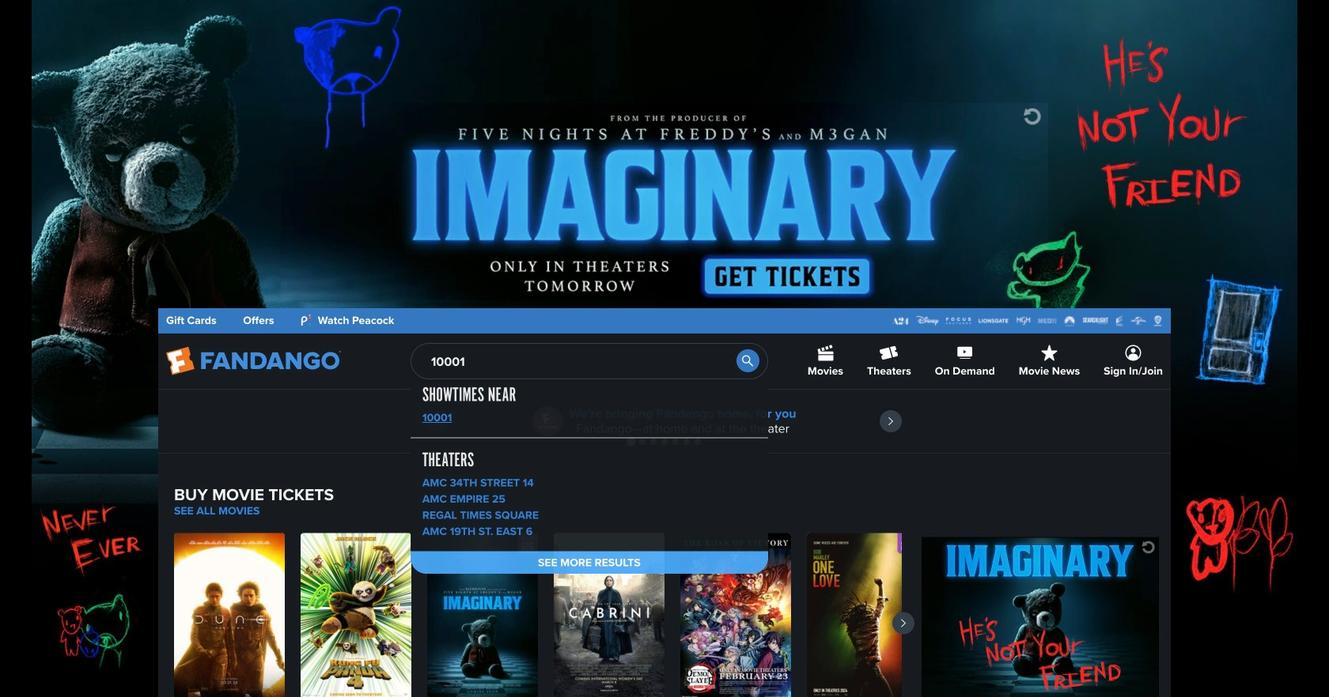 Task type: vqa. For each thing, say whether or not it's contained in the screenshot.
FANDANGO HOME image
no



Task type: locate. For each thing, give the bounding box(es) containing it.
0 vertical spatial advertisement element
[[281, 103, 1048, 301]]

1 vertical spatial region
[[174, 534, 918, 698]]

advertisement element
[[281, 103, 1048, 301], [922, 538, 1159, 698]]

cabrini (2024) poster image
[[554, 534, 665, 698]]

Search by city, state, zip or movie text field
[[411, 343, 768, 380]]

region
[[158, 390, 1171, 453], [174, 534, 918, 698]]

select a slide to show tab list
[[158, 436, 1171, 448]]

imaginary (2024) poster image
[[427, 534, 538, 698]]

None search field
[[411, 343, 768, 574]]



Task type: describe. For each thing, give the bounding box(es) containing it.
offer icon image
[[533, 407, 563, 437]]

bob marley: one love (2024) poster image
[[807, 534, 918, 698]]

0 vertical spatial region
[[158, 390, 1171, 453]]

gift box white image
[[898, 534, 918, 554]]

1 vertical spatial advertisement element
[[922, 538, 1159, 698]]

dune: part two (2024) poster image
[[174, 534, 285, 698]]

demon slayer: kimetsu no yaiba - to the hashira training (2024) poster image
[[680, 534, 791, 698]]

kung fu panda 4 (2024) poster image
[[301, 534, 411, 698]]

gift box white image
[[518, 534, 538, 554]]



